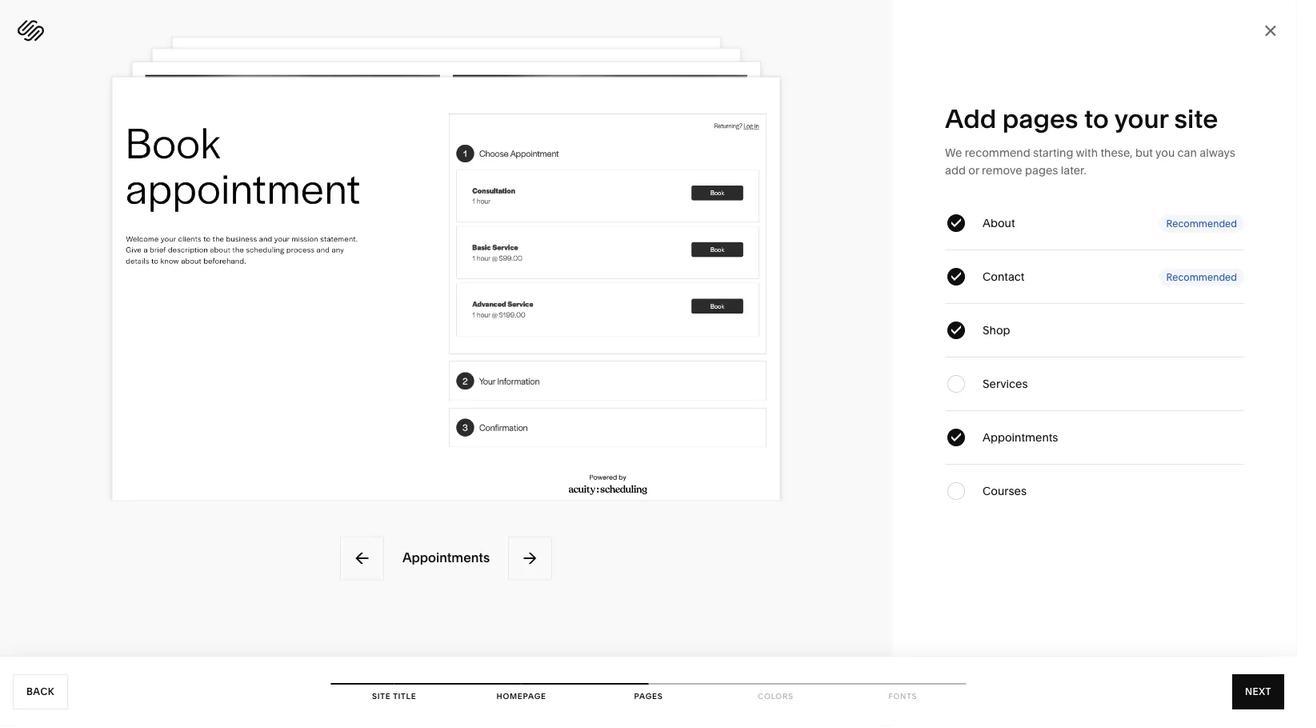 Task type: locate. For each thing, give the bounding box(es) containing it.
1 vertical spatial recommended
[[1166, 271, 1237, 283]]

recommended for about
[[1166, 218, 1237, 229]]

shop page with products image
[[132, 61, 761, 461]]

pages
[[634, 691, 663, 701]]

with
[[1076, 146, 1098, 160]]

services
[[983, 377, 1028, 391]]

pages
[[1002, 103, 1078, 134], [1025, 164, 1058, 177]]

we recommend starting with these, but you can always add or remove pages later.
[[945, 146, 1236, 177]]

colors
[[758, 691, 794, 701]]

0 vertical spatial recommended
[[1166, 218, 1237, 229]]

back button
[[13, 675, 68, 710]]

back
[[26, 686, 54, 698]]

about page with text and images image
[[152, 48, 741, 422]]

appointments page with text and a scheduling tool image
[[112, 77, 781, 501]]

site
[[372, 691, 391, 701]]

pages down starting at top
[[1025, 164, 1058, 177]]

recommended
[[1166, 218, 1237, 229], [1166, 271, 1237, 283]]

contact
[[983, 270, 1025, 284]]

next button
[[1232, 675, 1284, 710]]

appointments
[[983, 431, 1058, 445], [402, 550, 490, 566]]

0 horizontal spatial appointments
[[402, 550, 490, 566]]

0 vertical spatial appointments
[[983, 431, 1058, 445]]

1 vertical spatial pages
[[1025, 164, 1058, 177]]

fonts
[[888, 691, 917, 701]]

we
[[945, 146, 962, 160]]

1 vertical spatial appointments
[[402, 550, 490, 566]]

pages up starting at top
[[1002, 103, 1078, 134]]

these,
[[1101, 146, 1133, 160]]

about
[[983, 216, 1015, 230]]

2 recommended from the top
[[1166, 271, 1237, 283]]

your
[[1115, 103, 1168, 134]]

add pages to your site
[[945, 103, 1218, 134]]

starting
[[1033, 146, 1073, 160]]

you
[[1156, 146, 1175, 160]]

homepage
[[497, 691, 546, 701]]

shop
[[983, 324, 1010, 337]]

1 recommended from the top
[[1166, 218, 1237, 229]]



Task type: vqa. For each thing, say whether or not it's contained in the screenshot.
"SECTIONS"
no



Task type: describe. For each thing, give the bounding box(es) containing it.
site
[[1174, 103, 1218, 134]]

or
[[968, 164, 979, 177]]

pages inside the 'we recommend starting with these, but you can always add or remove pages later.'
[[1025, 164, 1058, 177]]

title
[[393, 691, 416, 701]]

always
[[1200, 146, 1236, 160]]

contact page with email and phone contact, location, and contact form image
[[172, 37, 721, 385]]

can
[[1178, 146, 1197, 160]]

courses
[[983, 485, 1027, 498]]

add
[[945, 103, 996, 134]]

recommend
[[965, 146, 1030, 160]]

add
[[945, 164, 966, 177]]

remove
[[982, 164, 1022, 177]]

to
[[1084, 103, 1109, 134]]

view next image
[[521, 550, 539, 567]]

recommended for contact
[[1166, 271, 1237, 283]]

site title
[[372, 691, 416, 701]]

0 vertical spatial pages
[[1002, 103, 1078, 134]]

later.
[[1061, 164, 1086, 177]]

view previous image
[[353, 550, 371, 567]]

next
[[1245, 686, 1272, 698]]

1 horizontal spatial appointments
[[983, 431, 1058, 445]]

but
[[1136, 146, 1153, 160]]



